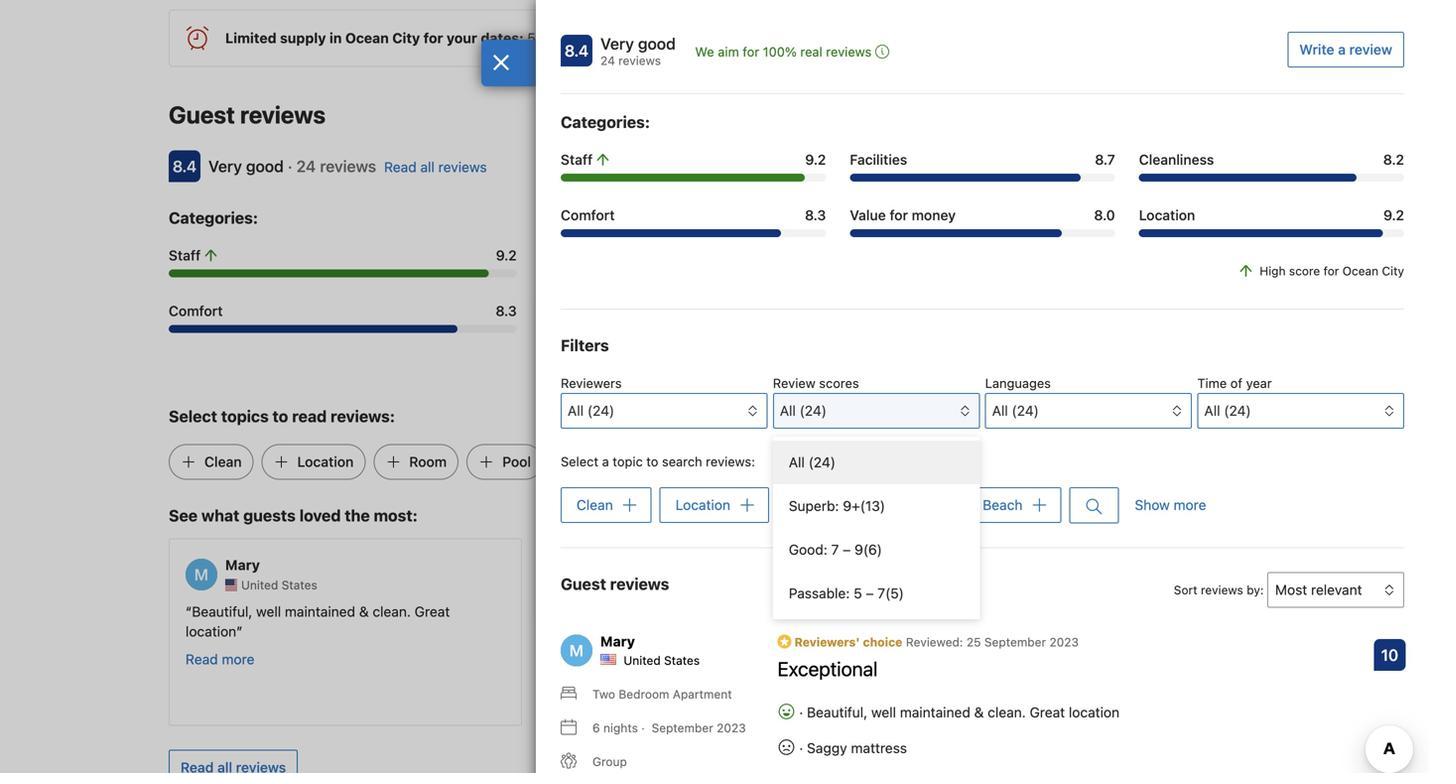 Task type: describe. For each thing, give the bounding box(es) containing it.
categories: for cleanliness
[[561, 113, 650, 132]]

read all reviews
[[384, 159, 487, 175]]

9+
[[843, 498, 861, 514]]

0 horizontal spatial beach
[[587, 454, 628, 470]]

1 horizontal spatial 7
[[878, 585, 886, 602]]

property
[[561, 604, 617, 620]]

0 horizontal spatial reviews:
[[331, 407, 395, 426]]

saggy
[[807, 740, 848, 756]]

1 vertical spatial the
[[1175, 644, 1195, 660]]

organized
[[1121, 604, 1185, 620]]

6
[[593, 721, 600, 735]]

to inside " please was very comfortable, organized and clean. kitchen has everything we needed. the complex it self has everything, we love the voleyball field and how closed was to the beach
[[1149, 664, 1162, 680]]

1 horizontal spatial to
[[647, 454, 659, 469]]

24 inside very good 24 reviews
[[601, 54, 615, 68]]

well for "
[[256, 604, 281, 620]]

1 horizontal spatial comfort 8.3 meter
[[561, 229, 826, 237]]

maintained for "
[[285, 604, 356, 620]]

2 horizontal spatial read more
[[924, 691, 993, 708]]

property was beautiful. staff was very on top of things.
[[555, 604, 866, 640]]

0 vertical spatial value for money
[[850, 207, 956, 223]]

all (24) button
[[561, 393, 768, 429]]

this is a carousel with rotating slides. it displays featured reviews of the property. use next and previous buttons to navigate. region
[[153, 531, 1277, 735]]

1 vertical spatial reviews:
[[706, 454, 756, 469]]

location for " beautiful, well maintained & clean. great location
[[186, 624, 236, 640]]

was up kitchen
[[976, 604, 1001, 620]]

reviews up "beautiful."
[[610, 575, 670, 594]]

united inside lina united states
[[980, 579, 1017, 593]]

0 horizontal spatial 8.0
[[868, 303, 889, 319]]

1 vertical spatial we
[[1123, 644, 1141, 660]]

states inside lina united states
[[1020, 579, 1056, 593]]

pool
[[503, 454, 531, 470]]

0 horizontal spatial 7
[[832, 542, 840, 558]]

more right show
[[1174, 497, 1207, 514]]

things.
[[555, 624, 597, 640]]

this
[[670, 30, 693, 46]]

write a review
[[1300, 41, 1393, 58]]

high score for ocean city
[[1260, 264, 1405, 278]]

like
[[645, 30, 666, 46]]

the
[[1193, 624, 1217, 640]]

united up 'property'
[[611, 579, 648, 593]]

rated very good element for ·
[[209, 157, 284, 176]]

comfort for the leftmost comfort 8.3 "meter"
[[169, 303, 223, 319]]

lina
[[964, 557, 993, 573]]

" beautiful, well maintained & clean. great location
[[186, 604, 450, 640]]

scores
[[820, 376, 860, 391]]

lina united states
[[964, 557, 1056, 593]]

reviewers
[[561, 376, 622, 391]]

1 vertical spatial cleanliness 8.2 meter
[[913, 270, 1261, 278]]

all for review scores
[[780, 403, 796, 419]]

in
[[330, 30, 342, 46]]

(13)
[[861, 498, 886, 514]]

0 vertical spatial cleanliness 8.2 meter
[[1140, 174, 1405, 182]]

needed.
[[1137, 624, 1189, 640]]

read more for "
[[555, 652, 624, 668]]

all for reviewers
[[568, 403, 584, 419]]

a for topic
[[602, 454, 609, 469]]

time
[[1198, 376, 1228, 391]]

united states for "
[[611, 579, 687, 593]]

superb: 9+ (13)
[[789, 498, 886, 514]]

0 horizontal spatial 2023
[[717, 721, 746, 735]]

of inside property was beautiful. staff was very on top of things.
[[853, 604, 866, 620]]

united states image for beautiful, well maintained & clean. great location
[[225, 580, 237, 592]]

sort reviews by:
[[1175, 583, 1264, 597]]

0 vertical spatial guest
[[169, 101, 235, 129]]

9
[[855, 542, 864, 558]]

0 horizontal spatial value
[[541, 303, 577, 319]]

(24) for time of year
[[1225, 403, 1252, 419]]

0 vertical spatial to
[[273, 407, 288, 426]]

very inside property was beautiful. staff was very on top of things.
[[777, 604, 804, 620]]

closed
[[1074, 664, 1116, 680]]

was right 'property'
[[620, 604, 646, 620]]

all (24) for languages
[[993, 403, 1040, 419]]

score
[[1290, 264, 1321, 278]]

2 " from the left
[[597, 624, 603, 640]]

dates:
[[481, 30, 524, 46]]

everything,
[[1048, 644, 1119, 660]]

homes
[[598, 30, 641, 46]]

united up " beautiful, well maintained & clean. great location
[[241, 579, 278, 593]]

very good · 24 reviews
[[209, 157, 376, 176]]

facilities 8.7 meter
[[850, 174, 1116, 182]]

1 vertical spatial september
[[652, 721, 714, 735]]

good: 7 – 9 (6)
[[789, 542, 883, 558]]

1 horizontal spatial guest
[[561, 575, 607, 594]]

location down read
[[298, 454, 354, 470]]

location down cleanliness at the top of the page
[[1140, 207, 1196, 223]]

10
[[1382, 646, 1399, 665]]

group
[[593, 755, 627, 769]]

staff inside property was beautiful. staff was very on top of things.
[[713, 604, 744, 620]]

we
[[696, 44, 715, 59]]

review categories element for cleanliness
[[561, 110, 650, 134]]

reviewers' choice
[[792, 635, 903, 649]]

show more button
[[1135, 488, 1207, 524]]

0 horizontal spatial and
[[1016, 664, 1040, 680]]

(5)
[[886, 585, 905, 602]]

" for please
[[924, 604, 930, 620]]

we aim for 100% real reviews
[[696, 44, 872, 59]]

0 vertical spatial 8.3
[[805, 207, 826, 223]]

already
[[721, 30, 768, 46]]

ocean for in
[[345, 30, 389, 46]]

review
[[1350, 41, 1393, 58]]

ocean for for
[[1343, 264, 1379, 278]]

1 horizontal spatial beach
[[983, 497, 1023, 513]]

– for 5
[[866, 585, 874, 602]]

all inside all (24) link
[[789, 454, 805, 471]]

1 vertical spatial value for money
[[541, 303, 647, 319]]

1 " from the left
[[236, 624, 243, 640]]

1 horizontal spatial 8.0
[[1095, 207, 1116, 223]]

clean. for ·
[[988, 704, 1026, 721]]

staff 9.2 meter for cleanliness
[[561, 174, 826, 182]]

topics
[[221, 407, 269, 426]]

5
[[854, 585, 863, 602]]

read
[[292, 407, 327, 426]]

close image
[[493, 55, 510, 71]]

reviews up very good · 24 reviews
[[240, 101, 326, 129]]

of inside filter reviews region
[[1231, 376, 1243, 391]]

" for beautiful,
[[186, 604, 192, 620]]

beach
[[1190, 664, 1229, 680]]

for left your
[[424, 30, 443, 46]]

comfort for rightmost comfort 8.3 "meter"
[[561, 207, 615, 223]]

all (24) button for review scores
[[773, 393, 980, 429]]

reviews left by: at the right bottom
[[1201, 583, 1244, 597]]

reviews right all
[[439, 159, 487, 175]]

write
[[1300, 41, 1335, 58]]

all for languages
[[993, 403, 1009, 419]]

very inside " please was very comfortable, organized and clean. kitchen has everything we needed. the complex it self has everything, we love the voleyball field and how closed was to the beach
[[1005, 604, 1032, 620]]

please
[[930, 604, 972, 620]]

time of year
[[1198, 376, 1273, 391]]

year
[[1247, 376, 1273, 391]]

all
[[421, 159, 435, 175]]

limited supply in ocean city for your dates: 56 holiday homes like this are already unavailable on our site
[[225, 30, 915, 46]]

25
[[967, 635, 982, 649]]

see
[[169, 507, 198, 525]]

1 horizontal spatial value
[[850, 207, 886, 223]]

select topics to read reviews:
[[169, 407, 395, 426]]

scored 10 element
[[1375, 639, 1406, 671]]

clean. inside " please was very comfortable, organized and clean. kitchen has everything we needed. the complex it self has everything, we love the voleyball field and how closed was to the beach
[[924, 624, 963, 640]]

passable: 5 – 7 (5)
[[789, 585, 905, 602]]

0 vertical spatial the
[[345, 507, 370, 525]]

read more button for "
[[555, 650, 624, 670]]

sort
[[1175, 583, 1198, 597]]

1 vertical spatial 8.2
[[1240, 247, 1261, 264]]

– for 7
[[843, 542, 851, 558]]

1 vertical spatial money
[[603, 303, 647, 319]]

1 vertical spatial mary
[[601, 633, 635, 650]]

0 vertical spatial on
[[847, 30, 863, 46]]

0 vertical spatial clean
[[205, 454, 242, 470]]

guests
[[243, 507, 296, 525]]

read more for beautiful, well maintained & clean. great location
[[186, 652, 255, 668]]

reviews left all
[[320, 157, 376, 176]]

0 horizontal spatial comfort 8.3 meter
[[169, 325, 517, 333]]

united down "beautiful."
[[624, 654, 661, 668]]

what
[[201, 507, 240, 525]]

top
[[828, 604, 849, 620]]

are
[[697, 30, 717, 46]]

1 horizontal spatial guest reviews
[[561, 575, 670, 594]]

0 vertical spatial has
[[1017, 624, 1040, 640]]

well for beautiful, well maintained & clean. great location
[[872, 704, 897, 721]]

1 vertical spatial 8.3
[[496, 303, 517, 319]]

write a review button
[[1288, 32, 1405, 68]]

states up " beautiful, well maintained & clean. great location
[[282, 579, 317, 593]]

holiday
[[548, 30, 594, 46]]

1 vertical spatial room
[[793, 497, 830, 513]]

languages
[[986, 376, 1052, 391]]

reviews inside very good 24 reviews
[[619, 54, 661, 68]]

(24) for reviewers
[[588, 403, 615, 419]]

location for · beautiful, well maintained & clean. great location
[[1069, 704, 1120, 721]]

(24) up the superb:
[[809, 454, 836, 471]]



Task type: locate. For each thing, give the bounding box(es) containing it.
0 horizontal spatial guest reviews
[[169, 101, 326, 129]]

all (24) button down languages
[[986, 393, 1193, 429]]

0 horizontal spatial 8.4
[[173, 157, 197, 176]]

well inside " beautiful, well maintained & clean. great location
[[256, 604, 281, 620]]

· beautiful, well maintained & clean. great location
[[796, 704, 1120, 721]]

september up field
[[985, 635, 1047, 649]]

0 vertical spatial well
[[256, 604, 281, 620]]

1 vertical spatial staff 9.2 meter
[[169, 270, 517, 278]]

2 very from the left
[[1005, 604, 1032, 620]]

1 vertical spatial review categories element
[[169, 206, 258, 230]]

0 horizontal spatial of
[[853, 604, 866, 620]]

limited
[[225, 30, 277, 46]]

how
[[1044, 664, 1070, 680]]

maintained inside " beautiful, well maintained & clean. great location
[[285, 604, 356, 620]]

room left '9+'
[[793, 497, 830, 513]]

1 horizontal spatial september
[[985, 635, 1047, 649]]

filter reviews region
[[561, 334, 1405, 620]]

1 vertical spatial 8.0
[[868, 303, 889, 319]]

7 right 5
[[878, 585, 886, 602]]

" up reviewed:
[[924, 604, 930, 620]]

0 vertical spatial a
[[1339, 41, 1347, 58]]

1 horizontal spatial –
[[866, 585, 874, 602]]

value down facilities
[[850, 207, 886, 223]]

good inside very good 24 reviews
[[638, 34, 676, 53]]

1 vertical spatial staff
[[169, 247, 201, 264]]

everything
[[1044, 624, 1111, 640]]

0 vertical spatial mary
[[225, 557, 260, 573]]

· saggy mattress
[[796, 740, 908, 756]]

all (24) button down the "scores"
[[773, 393, 980, 429]]

value for money up filters
[[541, 303, 647, 319]]

maintained down loved
[[285, 604, 356, 620]]

city for in
[[393, 30, 420, 46]]

·
[[288, 157, 293, 176], [800, 704, 804, 721], [642, 721, 645, 735], [800, 740, 804, 756]]

a right write
[[1339, 41, 1347, 58]]

2 " from the left
[[924, 604, 930, 620]]

(24) for languages
[[1012, 403, 1040, 419]]

0 vertical spatial room
[[409, 454, 447, 470]]

8.4 for very good · 24 reviews
[[173, 157, 197, 176]]

love
[[1145, 644, 1171, 660]]

united states for beautiful, well maintained & clean. great location
[[241, 579, 317, 593]]

1 vertical spatial has
[[1021, 644, 1044, 660]]

0 vertical spatial 8.4
[[565, 41, 589, 60]]

value for money
[[850, 207, 956, 223], [541, 303, 647, 319]]

select for select a topic to search reviews:
[[561, 454, 599, 469]]

high
[[1260, 264, 1286, 278]]

1 vertical spatial value
[[541, 303, 577, 319]]

2 vertical spatial to
[[1149, 664, 1162, 680]]

choice
[[863, 635, 903, 649]]

we down organized
[[1115, 624, 1133, 640]]

1 united states image from the left
[[225, 580, 237, 592]]

on down passable:
[[808, 604, 824, 620]]

search
[[662, 454, 703, 469]]

1 horizontal spatial staff 9.2 meter
[[561, 174, 826, 182]]

0 vertical spatial 8.2
[[1384, 151, 1405, 168]]

united states image for "
[[595, 580, 607, 592]]

for
[[424, 30, 443, 46], [743, 44, 760, 59], [890, 207, 909, 223], [1324, 264, 1340, 278], [581, 303, 599, 319]]

all (24) inside all (24) button
[[568, 403, 615, 419]]

0 vertical spatial ocean
[[345, 30, 389, 46]]

scored 8.4 element
[[561, 35, 593, 67], [169, 151, 201, 182]]

all inside all (24) button
[[568, 403, 584, 419]]

room
[[409, 454, 447, 470], [793, 497, 830, 513]]

1 vertical spatial location
[[1069, 704, 1120, 721]]

0 vertical spatial scored 8.4 element
[[561, 35, 593, 67]]

clean down 'topics'
[[205, 454, 242, 470]]

0 horizontal spatial read more
[[186, 652, 255, 668]]

reviewers'
[[795, 635, 860, 649]]

all down time
[[1205, 403, 1221, 419]]

ocean
[[345, 30, 389, 46], [1343, 264, 1379, 278]]

united down lina
[[980, 579, 1017, 593]]

(24) inside button
[[588, 403, 615, 419]]

very inside very good 24 reviews
[[601, 34, 634, 53]]

more down things.
[[591, 652, 624, 668]]

2 vertical spatial the
[[1165, 664, 1186, 680]]

0 horizontal spatial to
[[273, 407, 288, 426]]

room up most:
[[409, 454, 447, 470]]

maintained
[[285, 604, 356, 620], [900, 704, 971, 721]]

(24)
[[588, 403, 615, 419], [800, 403, 827, 419], [1012, 403, 1040, 419], [1225, 403, 1252, 419], [809, 454, 836, 471]]

money up filters
[[603, 303, 647, 319]]

for right score
[[1324, 264, 1340, 278]]

of left year
[[1231, 376, 1243, 391]]

ocean right in
[[345, 30, 389, 46]]

and left how
[[1016, 664, 1040, 680]]

all down review
[[780, 403, 796, 419]]

more down field
[[961, 691, 993, 708]]

select
[[169, 407, 217, 426], [561, 454, 599, 469]]

mary down what
[[225, 557, 260, 573]]

beautiful,
[[192, 604, 253, 620], [807, 704, 868, 721]]

good for ·
[[246, 157, 284, 176]]

0 horizontal spatial categories:
[[169, 209, 258, 228]]

great for · beautiful, well maintained & clean. great location
[[1030, 704, 1066, 721]]

beach
[[587, 454, 628, 470], [983, 497, 1023, 513]]

review categories element for comfort
[[169, 206, 258, 230]]

0 vertical spatial and
[[1189, 604, 1212, 620]]

has
[[1017, 624, 1040, 640], [1021, 644, 1044, 660]]

great inside " beautiful, well maintained & clean. great location
[[415, 604, 450, 620]]

the
[[345, 507, 370, 525], [1175, 644, 1195, 660], [1165, 664, 1186, 680]]

0 horizontal spatial well
[[256, 604, 281, 620]]

0 vertical spatial money
[[912, 207, 956, 223]]

states
[[282, 579, 317, 593], [651, 579, 687, 593], [1020, 579, 1056, 593], [664, 654, 700, 668]]

1 vertical spatial of
[[853, 604, 866, 620]]

0 horizontal spatial clean
[[205, 454, 242, 470]]

all (24) for time of year
[[1205, 403, 1252, 419]]

all (24) down review
[[780, 403, 827, 419]]

8.4
[[565, 41, 589, 60], [173, 157, 197, 176]]

(24) down review scores
[[800, 403, 827, 419]]

rated very good element for 24 reviews
[[601, 32, 676, 56]]

& for · beautiful, well maintained & clean. great location
[[975, 704, 984, 721]]

1 horizontal spatial very
[[601, 34, 634, 53]]

1 vertical spatial clean.
[[924, 624, 963, 640]]

well up mattress
[[872, 704, 897, 721]]

all (24) inside all (24) link
[[789, 454, 836, 471]]

& for " beautiful, well maintained & clean. great location
[[359, 604, 369, 620]]

read more button for beautiful, well maintained & clean. great location
[[186, 650, 255, 670]]

1 horizontal spatial maintained
[[900, 704, 971, 721]]

was down love
[[1120, 664, 1145, 680]]

guest reviews up very good · 24 reviews
[[169, 101, 326, 129]]

clean
[[205, 454, 242, 470], [577, 497, 613, 513]]

all for time of year
[[1205, 403, 1221, 419]]

to
[[273, 407, 288, 426], [647, 454, 659, 469], [1149, 664, 1162, 680]]

voleyball
[[924, 664, 981, 680]]

2 horizontal spatial to
[[1149, 664, 1162, 680]]

has up self
[[1017, 624, 1040, 640]]

(24) down time of year
[[1225, 403, 1252, 419]]

by:
[[1247, 583, 1264, 597]]

beautiful.
[[649, 604, 709, 620]]

for down facilities
[[890, 207, 909, 223]]

0 vertical spatial beach
[[587, 454, 628, 470]]

1 horizontal spatial clean.
[[924, 624, 963, 640]]

0 horizontal spatial city
[[393, 30, 420, 46]]

1 all (24) button from the left
[[773, 393, 980, 429]]

beautiful, down what
[[192, 604, 253, 620]]

superb:
[[789, 498, 840, 514]]

united states down "beautiful."
[[624, 654, 700, 668]]

beautiful, up saggy
[[807, 704, 868, 721]]

1 horizontal spatial reviews:
[[706, 454, 756, 469]]

0 horizontal spatial review categories element
[[169, 206, 258, 230]]

read more button for please was very comfortable, organized and clean. kitchen has everything we needed. the complex it self has everything, we love the voleyball field and how closed was to the beach
[[924, 690, 993, 710]]

1 vertical spatial &
[[975, 704, 984, 721]]

2 united states image from the left
[[595, 580, 607, 592]]

0 vertical spatial 24
[[601, 54, 615, 68]]

2 vertical spatial staff
[[713, 604, 744, 620]]

on
[[847, 30, 863, 46], [808, 604, 824, 620]]

1 horizontal spatial clean
[[577, 497, 613, 513]]

review categories element
[[561, 110, 650, 134], [169, 206, 258, 230]]

1 horizontal spatial money
[[912, 207, 956, 223]]

clean. for beautiful, well maintained & clean. great location
[[373, 604, 411, 620]]

money
[[912, 207, 956, 223], [603, 303, 647, 319]]

show
[[1135, 497, 1171, 514]]

1 very from the left
[[777, 604, 804, 620]]

more down " beautiful, well maintained & clean. great location
[[222, 652, 255, 668]]

0 vertical spatial clean.
[[373, 604, 411, 620]]

0 vertical spatial guest reviews
[[169, 101, 326, 129]]

staff
[[561, 151, 593, 168], [169, 247, 201, 264], [713, 604, 744, 620]]

more
[[1174, 497, 1207, 514], [222, 652, 255, 668], [591, 652, 624, 668], [961, 691, 993, 708]]

0 vertical spatial good
[[638, 34, 676, 53]]

all up the superb:
[[789, 454, 805, 471]]

for right aim
[[743, 44, 760, 59]]

1 vertical spatial maintained
[[900, 704, 971, 721]]

a
[[1339, 41, 1347, 58], [602, 454, 609, 469]]

very
[[601, 34, 634, 53], [209, 157, 242, 176]]

1 horizontal spatial &
[[975, 704, 984, 721]]

all (24) button for languages
[[986, 393, 1193, 429]]

" down the see
[[186, 604, 192, 620]]

1 horizontal spatial value for money
[[850, 207, 956, 223]]

1 horizontal spatial staff
[[561, 151, 593, 168]]

1 horizontal spatial comfort
[[561, 207, 615, 223]]

0 vertical spatial comfort 8.3 meter
[[561, 229, 826, 237]]

6 nights · september 2023
[[593, 721, 746, 735]]

"
[[186, 604, 192, 620], [924, 604, 930, 620]]

0 vertical spatial we
[[1115, 624, 1133, 640]]

reviews inside button
[[827, 44, 872, 59]]

nights
[[604, 721, 638, 735]]

we left love
[[1123, 644, 1141, 660]]

mattress
[[851, 740, 908, 756]]

review
[[773, 376, 816, 391]]

ocean right score
[[1343, 264, 1379, 278]]

0 vertical spatial september
[[985, 635, 1047, 649]]

all (24) down reviewers
[[568, 403, 615, 419]]

value up filters
[[541, 303, 577, 319]]

8.4 for very good 24 reviews
[[565, 41, 589, 60]]

1 vertical spatial clean
[[577, 497, 613, 513]]

mary inside this is a carousel with rotating slides. it displays featured reviews of the property. use next and previous buttons to navigate. region
[[225, 557, 260, 573]]

location 9.2 meter
[[1140, 229, 1405, 237]]

clean down the topic
[[577, 497, 613, 513]]

well down "guests"
[[256, 604, 281, 620]]

scored 8.4 element for very good · 24 reviews
[[169, 151, 201, 182]]

was left top at the right
[[748, 604, 773, 620]]

to down love
[[1149, 664, 1162, 680]]

1 vertical spatial city
[[1383, 264, 1405, 278]]

city left your
[[393, 30, 420, 46]]

field
[[984, 664, 1012, 680]]

0 horizontal spatial staff 9.2 meter
[[169, 270, 517, 278]]

has right self
[[1021, 644, 1044, 660]]

mary down 'property'
[[601, 633, 635, 650]]

location down value for money 8.0 'meter'
[[913, 303, 969, 319]]

" inside " please was very comfortable, organized and clean. kitchen has everything we needed. the complex it self has everything, we love the voleyball field and how closed was to the beach
[[924, 604, 930, 620]]

and
[[1189, 604, 1212, 620], [1016, 664, 1040, 680]]

all (24) down time of year
[[1205, 403, 1252, 419]]

categories:
[[561, 113, 650, 132], [169, 209, 258, 228]]

all down reviewers
[[568, 403, 584, 419]]

the right loved
[[345, 507, 370, 525]]

reviews: right search
[[706, 454, 756, 469]]

(24) down reviewers
[[588, 403, 615, 419]]

1 vertical spatial very
[[209, 157, 242, 176]]

all (24) up the superb:
[[789, 454, 836, 471]]

location
[[1140, 207, 1196, 223], [913, 303, 969, 319], [298, 454, 354, 470], [676, 497, 731, 513]]

united states image up 'property'
[[595, 580, 607, 592]]

for inside button
[[743, 44, 760, 59]]

1 horizontal spatial of
[[1231, 376, 1243, 391]]

review scores
[[773, 376, 860, 391]]

city right score
[[1383, 264, 1405, 278]]

rated very good element
[[601, 32, 676, 56], [209, 157, 284, 176]]

money up value for money 8.0 'meter'
[[912, 207, 956, 223]]

(24) down languages
[[1012, 403, 1040, 419]]

reviews:
[[331, 407, 395, 426], [706, 454, 756, 469]]

8.0
[[1095, 207, 1116, 223], [868, 303, 889, 319]]

all (24) for review scores
[[780, 403, 827, 419]]

categories: down very good · 24 reviews
[[169, 209, 258, 228]]

guest reviews
[[169, 101, 326, 129], [561, 575, 670, 594]]

great for " beautiful, well maintained & clean. great location
[[415, 604, 450, 620]]

very for very good · 24 reviews
[[209, 157, 242, 176]]

1 vertical spatial beautiful,
[[807, 704, 868, 721]]

1 vertical spatial to
[[647, 454, 659, 469]]

scored 8.4 element for very good 24 reviews
[[561, 35, 593, 67]]

supply
[[280, 30, 326, 46]]

select for select topics to read reviews:
[[169, 407, 217, 426]]

categories: for comfort
[[169, 209, 258, 228]]

self
[[994, 644, 1017, 660]]

united states image
[[225, 580, 237, 592], [595, 580, 607, 592]]

great
[[415, 604, 450, 620], [1030, 704, 1066, 721]]

1 vertical spatial guest reviews
[[561, 575, 670, 594]]

guest
[[169, 101, 235, 129], [561, 575, 607, 594]]

" inside " beautiful, well maintained & clean. great location
[[186, 604, 192, 620]]

reviews right real
[[827, 44, 872, 59]]

0 horizontal spatial good
[[246, 157, 284, 176]]

value for money 8.0 meter
[[850, 229, 1116, 237]]

for up filters
[[581, 303, 599, 319]]

1 vertical spatial beach
[[983, 497, 1023, 513]]

a left the topic
[[602, 454, 609, 469]]

on inside property was beautiful. staff was very on top of things.
[[808, 604, 824, 620]]

1 horizontal spatial 8.2
[[1384, 151, 1405, 168]]

0 vertical spatial 2023
[[1050, 635, 1079, 649]]

review categories element down very good 24 reviews
[[561, 110, 650, 134]]

8.7
[[1096, 151, 1116, 168]]

1 vertical spatial comfort
[[169, 303, 223, 319]]

(24) for review scores
[[800, 403, 827, 419]]

guest reviews up 'property'
[[561, 575, 670, 594]]

beach up lina
[[983, 497, 1023, 513]]

all down languages
[[993, 403, 1009, 419]]

all (24) for reviewers
[[568, 403, 615, 419]]

maintained for beautiful, well maintained & clean. great location
[[900, 704, 971, 721]]

1 vertical spatial 24
[[297, 157, 316, 176]]

2023
[[1050, 635, 1079, 649], [717, 721, 746, 735]]

staff 9.2 meter for comfort
[[169, 270, 517, 278]]

good:
[[789, 542, 828, 558]]

we aim for 100% real reviews button
[[696, 42, 890, 62]]

2 vertical spatial clean.
[[988, 704, 1026, 721]]

2 horizontal spatial read more button
[[924, 690, 993, 710]]

& inside " beautiful, well maintained & clean. great location
[[359, 604, 369, 620]]

our
[[867, 30, 888, 46]]

guest reviews element
[[169, 99, 1132, 131]]

september right the nights
[[652, 721, 714, 735]]

select a topic to search reviews:
[[561, 454, 756, 469]]

0 horizontal spatial value for money
[[541, 303, 647, 319]]

0 horizontal spatial a
[[602, 454, 609, 469]]

0 vertical spatial 8.0
[[1095, 207, 1116, 223]]

states up comfortable,
[[1020, 579, 1056, 593]]

site
[[892, 30, 915, 46]]

0 horizontal spatial scored 8.4 element
[[169, 151, 201, 182]]

reviews down like
[[619, 54, 661, 68]]

filters
[[561, 336, 609, 355]]

staff 9.2 meter
[[561, 174, 826, 182], [169, 270, 517, 278]]

staff for comfort
[[169, 247, 201, 264]]

city for for
[[1383, 264, 1405, 278]]

beautiful, for beautiful, well maintained & clean. great location
[[807, 704, 868, 721]]

beautiful, inside " beautiful, well maintained & clean. great location
[[192, 604, 253, 620]]

1 " from the left
[[186, 604, 192, 620]]

to right the topic
[[647, 454, 659, 469]]

reviews
[[827, 44, 872, 59], [619, 54, 661, 68], [240, 101, 326, 129], [320, 157, 376, 176], [439, 159, 487, 175], [610, 575, 670, 594], [1201, 583, 1244, 597]]

was
[[620, 604, 646, 620], [748, 604, 773, 620], [976, 604, 1001, 620], [1120, 664, 1145, 680]]

a inside button
[[1339, 41, 1347, 58]]

maintained down voleyball on the right
[[900, 704, 971, 721]]

unavailable
[[772, 30, 843, 46]]

exceptional
[[778, 657, 878, 681]]

reviewed:
[[907, 635, 964, 649]]

2 all (24) button from the left
[[986, 393, 1193, 429]]

aim
[[718, 44, 740, 59]]

mary
[[225, 557, 260, 573], [601, 633, 635, 650]]

" please was very comfortable, organized and clean. kitchen has everything we needed. the complex it self has everything, we love the voleyball field and how closed was to the beach
[[924, 604, 1229, 680]]

very good 24 reviews
[[601, 34, 676, 68]]

beach left search
[[587, 454, 628, 470]]

1 horizontal spatial very
[[1005, 604, 1032, 620]]

1 horizontal spatial read more button
[[555, 650, 624, 670]]

(6)
[[864, 542, 883, 558]]

states up "beautiful."
[[651, 579, 687, 593]]

0 vertical spatial staff 9.2 meter
[[561, 174, 826, 182]]

staff for cleanliness
[[561, 151, 593, 168]]

comfort 8.3 meter
[[561, 229, 826, 237], [169, 325, 517, 333]]

see what guests loved the most:
[[169, 507, 418, 525]]

1 horizontal spatial ocean
[[1343, 264, 1379, 278]]

a for review
[[1339, 41, 1347, 58]]

passable:
[[789, 585, 850, 602]]

location down search
[[676, 497, 731, 513]]

most:
[[374, 507, 418, 525]]

of down 5
[[853, 604, 866, 620]]

the right love
[[1175, 644, 1195, 660]]

and up the
[[1189, 604, 1212, 620]]

0 vertical spatial –
[[843, 542, 851, 558]]

0 horizontal spatial room
[[409, 454, 447, 470]]

the down love
[[1165, 664, 1186, 680]]

select left the topic
[[561, 454, 599, 469]]

very up kitchen
[[1005, 604, 1032, 620]]

0 vertical spatial value
[[850, 207, 886, 223]]

facilities
[[850, 151, 908, 168]]

beautiful, for "
[[192, 604, 253, 620]]

0 horizontal spatial "
[[236, 624, 243, 640]]

1 horizontal spatial location
[[1069, 704, 1120, 721]]

united states up " beautiful, well maintained & clean. great location
[[241, 579, 317, 593]]

real
[[801, 44, 823, 59]]

states down property was beautiful. staff was very on top of things.
[[664, 654, 700, 668]]

location inside " beautiful, well maintained & clean. great location
[[186, 624, 236, 640]]

loved
[[300, 507, 341, 525]]

clean. inside " beautiful, well maintained & clean. great location
[[373, 604, 411, 620]]

1 horizontal spatial beautiful,
[[807, 704, 868, 721]]

very for very good 24 reviews
[[601, 34, 634, 53]]

cleanliness 8.2 meter
[[1140, 174, 1405, 182], [913, 270, 1261, 278]]

3 all (24) button from the left
[[1198, 393, 1405, 429]]

0 horizontal spatial 24
[[297, 157, 316, 176]]

1 vertical spatial great
[[1030, 704, 1066, 721]]

on left our
[[847, 30, 863, 46]]

september
[[985, 635, 1047, 649], [652, 721, 714, 735]]

all (24) button for time of year
[[1198, 393, 1405, 429]]

good for 24 reviews
[[638, 34, 676, 53]]



Task type: vqa. For each thing, say whether or not it's contained in the screenshot.


